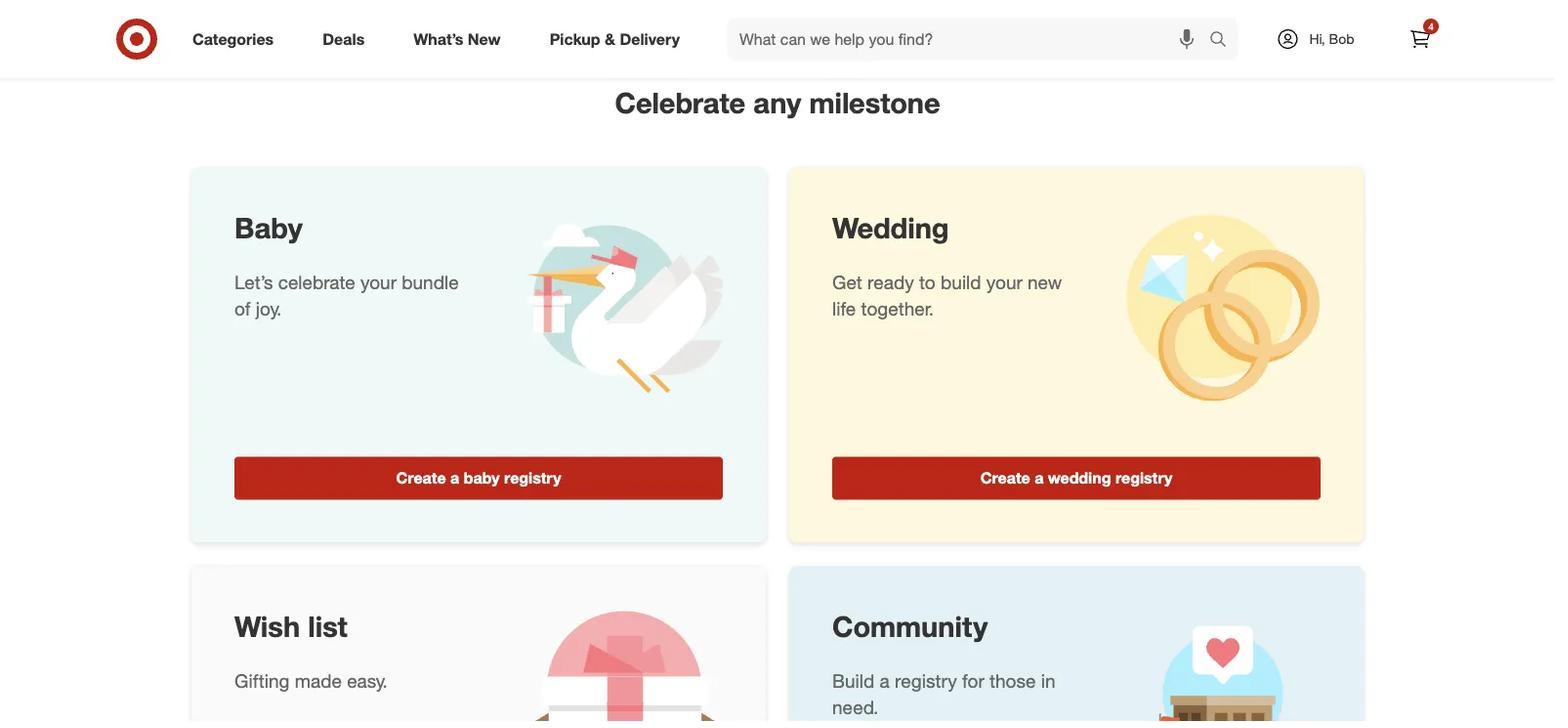 Task type: vqa. For each thing, say whether or not it's contained in the screenshot.
second 'Create'
yes



Task type: describe. For each thing, give the bounding box(es) containing it.
a for baby
[[451, 468, 459, 487]]

pickup & delivery link
[[533, 18, 705, 61]]

joy.
[[256, 298, 282, 320]]

create a baby registry
[[396, 468, 561, 487]]

a inside the 'build a registry for those in need.'
[[880, 670, 890, 692]]

bundle
[[402, 271, 459, 294]]

life
[[833, 298, 856, 320]]

create a wedding registry
[[981, 468, 1173, 487]]

easy.
[[347, 670, 388, 692]]

to
[[920, 271, 936, 294]]

need.
[[833, 696, 879, 719]]

&
[[605, 29, 616, 48]]

hi,
[[1310, 30, 1326, 47]]

let's
[[235, 271, 273, 294]]

ready
[[868, 271, 914, 294]]

your inside 'let's celebrate your bundle of joy.'
[[361, 271, 397, 294]]

wedding
[[1048, 468, 1112, 487]]

categories link
[[176, 18, 298, 61]]

list
[[308, 609, 348, 644]]

registry for baby
[[504, 468, 561, 487]]

celebrate
[[278, 271, 356, 294]]

create a wedding registry button
[[833, 457, 1321, 500]]

What can we help you find? suggestions appear below search field
[[728, 18, 1215, 61]]

of
[[235, 298, 251, 320]]

create for wedding
[[981, 468, 1031, 487]]

community
[[833, 609, 988, 644]]

hi, bob
[[1310, 30, 1355, 47]]

build
[[833, 670, 875, 692]]

create a baby registry button
[[235, 457, 723, 500]]

deals link
[[306, 18, 389, 61]]

wish list
[[235, 609, 348, 644]]

delivery
[[620, 29, 680, 48]]

registry inside the 'build a registry for those in need.'
[[895, 670, 958, 692]]

get
[[833, 271, 863, 294]]

registry for wedding
[[1116, 468, 1173, 487]]

deals
[[323, 29, 365, 48]]

milestone
[[810, 85, 941, 120]]

together.
[[861, 298, 934, 320]]

a for wedding
[[1035, 468, 1044, 487]]

create for baby
[[396, 468, 446, 487]]

pickup
[[550, 29, 601, 48]]

what's new
[[414, 29, 501, 48]]



Task type: locate. For each thing, give the bounding box(es) containing it.
create left baby
[[396, 468, 446, 487]]

1 your from the left
[[361, 271, 397, 294]]

0 horizontal spatial registry
[[504, 468, 561, 487]]

a right 'build'
[[880, 670, 890, 692]]

categories
[[193, 29, 274, 48]]

those
[[990, 670, 1036, 692]]

2 horizontal spatial registry
[[1116, 468, 1173, 487]]

what's
[[414, 29, 464, 48]]

new
[[1028, 271, 1062, 294]]

0 horizontal spatial create
[[396, 468, 446, 487]]

a left baby
[[451, 468, 459, 487]]

2 create from the left
[[981, 468, 1031, 487]]

4
[[1429, 20, 1434, 32]]

0 horizontal spatial a
[[451, 468, 459, 487]]

gifting
[[235, 670, 290, 692]]

your left "bundle" on the top of page
[[361, 271, 397, 294]]

build a registry for those in need.
[[833, 670, 1056, 719]]

registry inside 'button'
[[504, 468, 561, 487]]

1 horizontal spatial a
[[880, 670, 890, 692]]

create
[[396, 468, 446, 487], [981, 468, 1031, 487]]

wish
[[235, 609, 300, 644]]

any
[[754, 85, 802, 120]]

registry left for
[[895, 670, 958, 692]]

made
[[295, 670, 342, 692]]

1 create from the left
[[396, 468, 446, 487]]

your
[[361, 271, 397, 294], [987, 271, 1023, 294]]

baby
[[464, 468, 500, 487]]

registry
[[504, 468, 561, 487], [1116, 468, 1173, 487], [895, 670, 958, 692]]

let's celebrate your bundle of joy.
[[235, 271, 459, 320]]

a
[[451, 468, 459, 487], [1035, 468, 1044, 487], [880, 670, 890, 692]]

your left new
[[987, 271, 1023, 294]]

pickup & delivery
[[550, 29, 680, 48]]

baby
[[235, 210, 303, 245]]

wedding
[[833, 210, 949, 245]]

create inside the create a baby registry 'button'
[[396, 468, 446, 487]]

a left wedding
[[1035, 468, 1044, 487]]

celebrate any milestone
[[615, 85, 941, 120]]

registry right wedding
[[1116, 468, 1173, 487]]

what's new link
[[397, 18, 525, 61]]

for
[[963, 670, 985, 692]]

registry inside button
[[1116, 468, 1173, 487]]

your inside get ready to build your new life together.
[[987, 271, 1023, 294]]

new
[[468, 29, 501, 48]]

build
[[941, 271, 982, 294]]

4 link
[[1399, 18, 1442, 61]]

1 horizontal spatial registry
[[895, 670, 958, 692]]

registry right baby
[[504, 468, 561, 487]]

a inside 'button'
[[451, 468, 459, 487]]

0 horizontal spatial your
[[361, 271, 397, 294]]

search button
[[1201, 18, 1248, 64]]

2 horizontal spatial a
[[1035, 468, 1044, 487]]

get ready to build your new life together.
[[833, 271, 1062, 320]]

1 horizontal spatial your
[[987, 271, 1023, 294]]

1 horizontal spatial create
[[981, 468, 1031, 487]]

bob
[[1330, 30, 1355, 47]]

gifting made easy.
[[235, 670, 388, 692]]

create left wedding
[[981, 468, 1031, 487]]

search
[[1201, 31, 1248, 50]]

a inside button
[[1035, 468, 1044, 487]]

create inside create a wedding registry button
[[981, 468, 1031, 487]]

in
[[1041, 670, 1056, 692]]

2 your from the left
[[987, 271, 1023, 294]]

celebrate
[[615, 85, 746, 120]]



